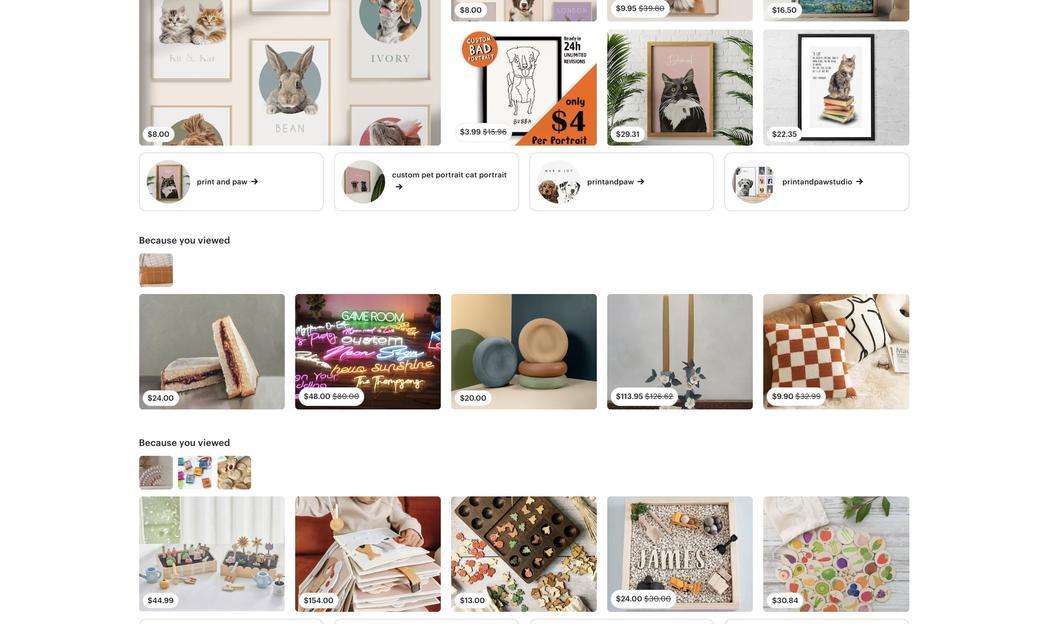 Task type: locate. For each thing, give the bounding box(es) containing it.
because you viewed up scientist crayons - table of elements crayon gift set- teacher gift -science gift original rainbow crayon® set for kids -mad scientist party image
[[139, 437, 230, 449]]

0 vertical spatial $ 8.00
[[460, 6, 482, 14]]

round concrete bubble dish [tray | bowl | catchall] image
[[451, 294, 597, 410]]

because you viewed
[[139, 235, 230, 246], [139, 437, 230, 449]]

$ for 18 piece sensory bin miniature wooden garden set montessori waldorf homeschool learning toy gift image at the bottom of page
[[148, 596, 152, 605]]

9.95
[[621, 4, 637, 13]]

44.99
[[152, 596, 174, 605]]

$ for the "round concrete bubble dish [tray | bowl | catchall]" image
[[460, 394, 465, 403]]

2 viewed from the top
[[198, 437, 230, 449]]

$ for personalised pet portrait, custom dog portrait, custom cat portrait, pet memorial gifts,pet lover gift, pet owner gift, digital pet portrait image
[[148, 130, 152, 138]]

0 vertical spatial because
[[139, 235, 177, 246]]

1 horizontal spatial portrait
[[479, 171, 507, 179]]

1 vertical spatial 8.00
[[152, 130, 169, 138]]

0 vertical spatial you
[[179, 235, 196, 246]]

1 vertical spatial you
[[179, 437, 196, 449]]

1 horizontal spatial 8.00
[[465, 6, 482, 14]]

cat
[[465, 171, 477, 179]]

because up med. personalized abacus, wooden nursery, montessori, counting tool, rainbow abacus, custom abacus, new baby gift, ev&potique, evandpotique image
[[139, 437, 177, 449]]

1 horizontal spatial 24.00
[[621, 595, 642, 603]]

portrait right cat
[[479, 171, 507, 179]]

0 vertical spatial viewed
[[198, 235, 230, 246]]

18 piece sensory bin miniature wooden garden set montessori waldorf homeschool learning toy gift image
[[139, 496, 285, 612]]

0 horizontal spatial portrait
[[436, 171, 464, 179]]

you
[[179, 235, 196, 246], [179, 437, 196, 449]]

13.00
[[465, 596, 485, 605]]

1 viewed from the top
[[198, 235, 230, 246]]

$ 29.31
[[616, 130, 640, 138]]

$ for custom pet portrait print us | personalised gift | dog portrait | cat portrait | pet memorial image
[[616, 130, 621, 138]]

kids sensory kit, construction sensory bin, montessori play kit, personalized kids gift sensory kit, personalized sensory tray image
[[607, 496, 753, 612]]

$ 8.00 for personalised pet portrait, custom pet portrait from photo, custom cat portrait, custom dog portrait, pet loss gift, custom dog drawing
[[460, 6, 482, 14]]

you for 24.00
[[179, 235, 196, 246]]

0 vertical spatial 24.00
[[152, 394, 174, 403]]

1 vertical spatial because you viewed
[[139, 437, 230, 449]]

30.84
[[777, 596, 798, 605]]

8.00
[[465, 6, 482, 14], [152, 130, 169, 138]]

lumi living 100% soft cotton knitted modern grid lumbar throw pillow cover 12x20 (burnt orange) image
[[139, 254, 173, 287]]

$ 154.00
[[304, 596, 333, 605]]

113.95
[[621, 392, 643, 401]]

med. personalized abacus, wooden nursery, montessori, counting tool, rainbow abacus, custom abacus, new baby gift, ev&potique, evandpotique image
[[139, 456, 173, 490]]

portrait
[[436, 171, 464, 179], [479, 171, 507, 179]]

1 vertical spatial because
[[139, 437, 177, 449]]

0 horizontal spatial $ 8.00
[[148, 130, 169, 138]]

$ 16.50
[[772, 6, 797, 14]]

24.00
[[152, 394, 174, 403], [621, 595, 642, 603]]

0 horizontal spatial 24.00
[[152, 394, 174, 403]]

1 horizontal spatial $ 8.00
[[460, 6, 482, 14]]

print
[[197, 178, 215, 186]]

2 because from the top
[[139, 437, 177, 449]]

1 vertical spatial 24.00
[[621, 595, 642, 603]]

viewed for 44.99
[[198, 437, 230, 449]]

$ 9.90 $ 32.99
[[772, 392, 821, 401]]

39.80
[[643, 4, 665, 13]]

peanut butter and jelly sandwich | kitchen food oil painting signed fine art print | direct from artist image
[[139, 294, 285, 410]]

0 vertical spatial because you viewed
[[139, 235, 230, 246]]

print and paw
[[197, 178, 248, 186]]

24.00 for $ 24.00 $ 30.00
[[621, 595, 642, 603]]

2 because you viewed from the top
[[139, 437, 230, 449]]

custom pet portrait cat portrait
[[392, 171, 507, 179]]

1 because from the top
[[139, 235, 177, 246]]

126.62
[[650, 392, 673, 401]]

$ 8.00
[[460, 6, 482, 14], [148, 130, 169, 138]]

2 you from the top
[[179, 437, 196, 449]]

because
[[139, 235, 177, 246], [139, 437, 177, 449]]

0 vertical spatial 8.00
[[465, 6, 482, 14]]

8.00 for personalised pet portrait, custom pet portrait from photo, custom cat portrait, custom dog portrait, pet loss gift, custom dog drawing
[[465, 6, 482, 14]]

$ 20.00
[[460, 394, 486, 403]]

portrait left cat
[[436, 171, 464, 179]]

1 vertical spatial viewed
[[198, 437, 230, 449]]

1 portrait from the left
[[436, 171, 464, 179]]

$ 48.00 $ 80.00
[[304, 392, 359, 401]]

$ for story stones, fruit and vegetables, storytelling, activities for kids, language learning, imaginary play, gift ideas for teachers image
[[772, 596, 777, 605]]

because you viewed up the lumi living 100% soft cotton knitted modern grid lumbar throw pillow cover 12x20 (burnt orange) image
[[139, 235, 230, 246]]

$
[[616, 4, 621, 13], [639, 4, 643, 13], [460, 6, 465, 14], [772, 6, 777, 14], [460, 128, 465, 137], [483, 128, 488, 137], [148, 130, 152, 138], [616, 130, 621, 138], [772, 130, 777, 138], [304, 392, 309, 401], [332, 392, 337, 401], [616, 392, 621, 401], [645, 392, 650, 401], [772, 392, 777, 401], [795, 392, 800, 401], [148, 394, 152, 403], [460, 394, 465, 403], [616, 595, 621, 603], [644, 595, 649, 603], [148, 596, 152, 605], [304, 596, 309, 605], [460, 596, 465, 605], [772, 596, 777, 605]]

paw
[[232, 178, 248, 186]]

custom pet portrait print us | personalised gift | dog portrait | cat portrait | pet memorial image
[[607, 30, 753, 145]]

1 because you viewed from the top
[[139, 235, 230, 246]]

cat quote by ernest hemingway - art print - hemingway quotes - cat lover gift - cat poster - cat drawing - literary gifts - literary quotes image
[[763, 30, 909, 145]]

$ for bridge over a pond of waterlilies cat print, claude monet cat poster, cat art, animal poster, wall art, poster gift idea, wall art decor 'image'
[[772, 6, 777, 14]]

0 horizontal spatial 8.00
[[152, 130, 169, 138]]

$ 13.00
[[460, 596, 485, 605]]

personalised pet portrait, custom pet portrait from photo, custom cat portrait, custom dog portrait, pet loss gift, custom dog drawing image
[[451, 0, 597, 21]]

pet
[[422, 171, 434, 179]]

viewed
[[198, 235, 230, 246], [198, 437, 230, 449]]

$ for cat quote by ernest hemingway - art print - hemingway quotes - cat lover gift - cat poster - cat drawing - literary gifts - literary quotes image
[[772, 130, 777, 138]]

because for 24.00
[[139, 235, 177, 246]]

$ 30.84
[[772, 596, 798, 605]]

because up the lumi living 100% soft cotton knitted modern grid lumbar throw pillow cover 12x20 (burnt orange) image
[[139, 235, 177, 246]]

fraction wedges set image
[[217, 456, 251, 490]]

$ 8.00 for personalised pet portrait, custom dog portrait, custom cat portrait, pet memorial gifts,pet lover gift, pet owner gift, digital pet portrait image
[[148, 130, 169, 138]]

$ 22.35
[[772, 130, 797, 138]]

toddler quiet book, montessori quiet book for baby 1 year old, kinderkrama image
[[295, 496, 441, 612]]

1 vertical spatial $ 8.00
[[148, 130, 169, 138]]

1 you from the top
[[179, 235, 196, 246]]

$ for custom pet portrait ugly pet portrait bad portrait bad pet portrait funny pet portrait line art portrait custom dog portrait pet memorial image
[[460, 128, 465, 137]]



Task type: vqa. For each thing, say whether or not it's contained in the screenshot.
first BUMSTEERLONGHORNS
no



Task type: describe. For each thing, give the bounding box(es) containing it.
20.00
[[465, 394, 486, 403]]

custom
[[392, 171, 420, 179]]

3.99
[[465, 128, 481, 137]]

22.35
[[777, 130, 797, 138]]

custom neon sign | neon sign | wedding signs | name neon sign | led neon light sign | wedding bridesmaid gifts | wall decor | home decor image
[[295, 294, 441, 410]]

because you viewed for 44.99
[[139, 437, 230, 449]]

$ 44.99
[[148, 596, 174, 605]]

$ for '100 wooden counting pieces' image
[[460, 596, 465, 605]]

printandpaw
[[587, 178, 634, 186]]

100 wooden counting pieces image
[[451, 496, 597, 612]]

$ 24.00 $ 30.00
[[616, 595, 671, 603]]

bridge over a pond of waterlilies cat print, claude monet cat poster, cat art, animal poster, wall art, poster gift idea, wall art decor image
[[763, 0, 909, 21]]

$ for custom neon sign | neon sign | wedding signs | name neon sign | led neon light sign | wedding bridesmaid gifts | wall decor | home decor image at left
[[304, 392, 309, 401]]

80.00
[[337, 392, 359, 401]]

printandpawstudio
[[782, 178, 852, 186]]

15.96
[[488, 128, 507, 137]]

custom pet portrait pet portrait from photo digital pet portrait multiple pets art custom dog portrait custom cat portrait christmas gift image
[[607, 0, 753, 21]]

154.00
[[309, 596, 333, 605]]

30.00
[[649, 595, 671, 603]]

$ for the kids sensory kit, construction sensory bin, montessori play kit, personalized kids gift sensory kit, personalized sensory tray image
[[616, 595, 621, 603]]

because for 44.99
[[139, 437, 177, 449]]

orange grid art pillow cover, bare back pillow case,unique throw pillow cover,tufted cushion cover for living room bedroom,nordic home decor image
[[763, 294, 909, 410]]

custom pet portrait ugly pet portrait bad portrait bad pet portrait funny pet portrait line art portrait custom dog portrait pet memorial image
[[451, 30, 597, 145]]

32.99
[[800, 392, 821, 401]]

$ for toddler quiet book, montessori quiet book for baby 1 year old, kinderkrama image
[[304, 596, 309, 605]]

8.00 for personalised pet portrait, custom dog portrait, custom cat portrait, pet memorial gifts,pet lover gift, pet owner gift, digital pet portrait image
[[152, 130, 169, 138]]

$ 113.95 $ 126.62
[[616, 392, 673, 401]]

$ for custom pet portrait pet portrait from photo digital pet portrait multiple pets art custom dog portrait custom cat portrait christmas gift
[[616, 4, 621, 13]]

antique french style toleware candlestick holder, french candlestick, toleware chandelier, copper candlesticks, floral candlestick, toleware image
[[607, 294, 753, 410]]

$ 24.00
[[148, 394, 174, 403]]

and
[[216, 178, 230, 186]]

$ for orange grid art pillow cover, bare back pillow case,unique throw pillow cover,tufted cushion cover for living room bedroom,nordic home decor image
[[772, 392, 777, 401]]

personalised pet portrait, custom dog portrait, custom cat portrait, pet memorial gifts,pet lover gift, pet owner gift, digital pet portrait image
[[139, 0, 441, 145]]

$ 9.95 $ 39.80
[[616, 4, 665, 13]]

story stones, fruit and vegetables, storytelling, activities for kids, language learning, imaginary play, gift ideas for teachers image
[[763, 496, 909, 612]]

48.00
[[309, 392, 330, 401]]

viewed for 24.00
[[198, 235, 230, 246]]

$ for personalised pet portrait, custom pet portrait from photo, custom cat portrait, custom dog portrait, pet loss gift, custom dog drawing
[[460, 6, 465, 14]]

because you viewed for 24.00
[[139, 235, 230, 246]]

29.31
[[621, 130, 640, 138]]

24.00 for $ 24.00
[[152, 394, 174, 403]]

$ 3.99 $ 15.96
[[460, 128, 507, 137]]

you for 44.99
[[179, 437, 196, 449]]

2 portrait from the left
[[479, 171, 507, 179]]

$ for antique french style toleware candlestick holder, french candlestick, toleware chandelier, copper candlesticks, floral candlestick, toleware image
[[616, 392, 621, 401]]

scientist crayons - table of elements crayon gift set- teacher gift -science gift original rainbow crayon® set for kids -mad scientist party image
[[178, 456, 212, 490]]

$ for peanut butter and jelly sandwich | kitchen food oil painting signed fine art print | direct from artist image
[[148, 394, 152, 403]]

16.50
[[777, 6, 797, 14]]

9.90
[[777, 392, 794, 401]]



